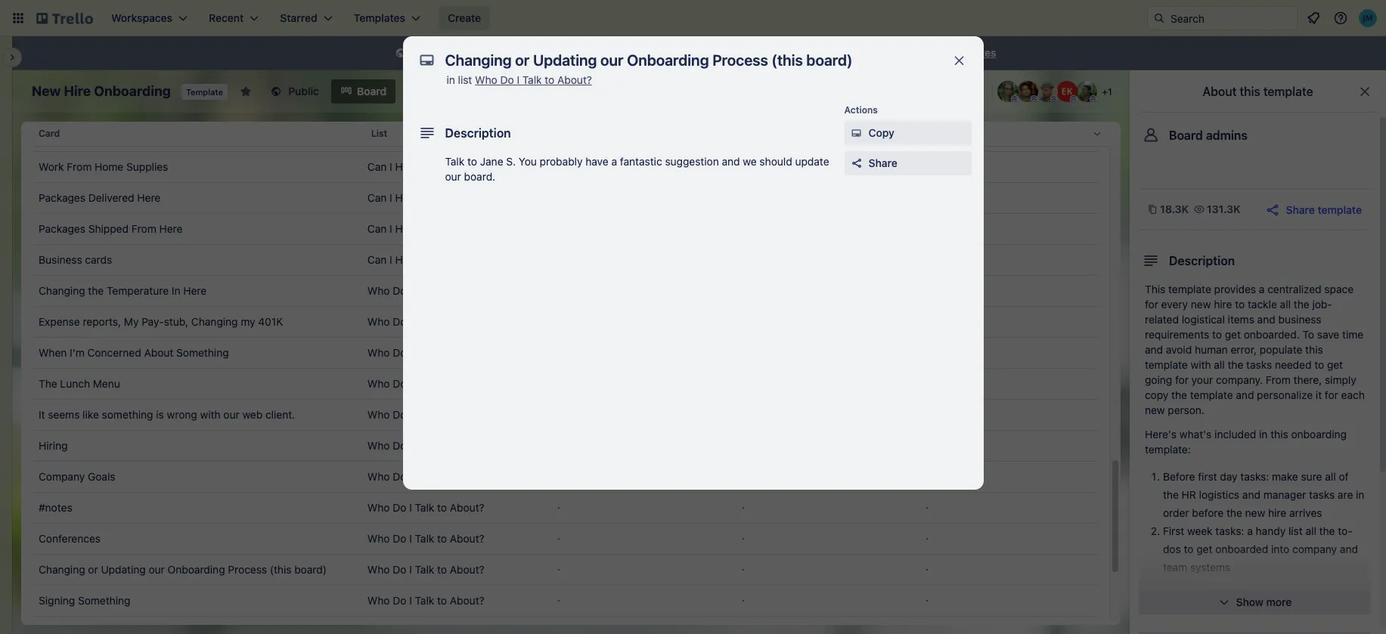 Task type: vqa. For each thing, say whether or not it's contained in the screenshot.
the right Board
yes



Task type: describe. For each thing, give the bounding box(es) containing it.
tasks inside before first day tasks: make sure all of the hr logistics and manager tasks are in order before the new hire arrives first week tasks: a handy list all the to- dos to get onboarded into company and team systems who's who list: help the newbie orient themselves and learn all about the key people they'll encounter at work
[[1309, 489, 1335, 501]]

work from home supplies link
[[39, 152, 355, 182]]

1 horizontal spatial get
[[1225, 328, 1241, 341]]

the left to-
[[1319, 525, 1335, 538]]

make
[[1272, 470, 1298, 483]]

human
[[1195, 343, 1228, 356]]

a inside talk to jane s. you probably have a fantastic suggestion and we should update our board.
[[611, 155, 617, 168]]

filters button
[[928, 79, 986, 104]]

can for home
[[367, 160, 387, 173]]

have? for here
[[395, 191, 425, 204]]

due
[[929, 128, 947, 139]]

packages shipped from here
[[39, 222, 183, 235]]

can i have? row
[[33, 120, 1098, 152]]

order
[[1163, 507, 1189, 520]]

who for signing something
[[367, 594, 390, 607]]

going
[[1145, 374, 1172, 386]]

explore more templates
[[878, 46, 996, 59]]

learn
[[1243, 597, 1267, 610]]

anyone
[[549, 46, 584, 59]]

0 vertical spatial from
[[67, 160, 92, 173]]

who's
[[1163, 579, 1193, 592]]

the left key
[[1314, 597, 1330, 610]]

who for changing or updating our onboarding process (this board)
[[367, 563, 390, 576]]

of
[[1339, 470, 1349, 483]]

work
[[39, 160, 64, 173]]

0 vertical spatial description
[[445, 126, 511, 140]]

andre gorte (andregorte) image
[[1017, 81, 1038, 102]]

do for hiring
[[393, 439, 406, 452]]

hire inside before first day tasks: make sure all of the hr logistics and manager tasks are in order before the new hire arrives first week tasks: a handy list all the to- dos to get onboarded into company and team systems who's who list: help the newbie orient themselves and learn all about the key people they'll encounter at work
[[1268, 507, 1287, 520]]

in inside here's what's included in this onboarding template:
[[1259, 428, 1268, 441]]

who do i talk to about? for expense reports, my pay-stub, changing my 401k
[[367, 315, 484, 328]]

first
[[1163, 525, 1184, 538]]

like
[[83, 408, 99, 421]]

menu
[[93, 377, 120, 390]]

new
[[32, 83, 61, 99]]

is inside 'row'
[[156, 408, 164, 421]]

talk for when i'm concerned about something
[[415, 346, 434, 359]]

key
[[1333, 597, 1350, 610]]

131.3k
[[1207, 203, 1241, 216]]

tasks inside this template provides a centralized space for every new hire to tackle all the job- related logistical items and business requirements to get onboarded. to save time and avoid human error, populate this template with all the tasks needed to get going for your company. from there, simply copy the template and personalize it for each new person.
[[1246, 358, 1272, 371]]

signing something link
[[39, 586, 355, 616]]

in list who do i talk to about?
[[447, 73, 592, 86]]

create board from template
[[718, 46, 857, 59]]

public
[[288, 85, 319, 98]]

it
[[1316, 389, 1322, 402]]

person.
[[1168, 404, 1205, 417]]

sure
[[1301, 470, 1322, 483]]

public button
[[261, 79, 328, 104]]

board admins
[[1169, 129, 1248, 142]]

onboarding inside text box
[[94, 83, 171, 99]]

#notes link
[[39, 493, 355, 523]]

cards
[[85, 253, 112, 266]]

Search field
[[1165, 7, 1298, 29]]

can for from
[[367, 222, 387, 235]]

do for it seems like something is wrong with our web client.
[[393, 408, 406, 421]]

share for share template
[[1286, 203, 1315, 216]]

calendar link
[[463, 79, 543, 104]]

board
[[754, 46, 783, 59]]

do for company goals
[[393, 470, 406, 483]]

expense reports, my pay-stub, changing my 401k
[[39, 315, 283, 328]]

about? for company goals
[[450, 470, 484, 483]]

at
[[1284, 616, 1293, 628]]

0 horizontal spatial something
[[78, 594, 130, 607]]

list:
[[1221, 579, 1239, 592]]

row containing signing something
[[33, 585, 1098, 617]]

fantastic
[[620, 155, 662, 168]]

who for #notes
[[367, 501, 390, 514]]

have? for from
[[395, 222, 425, 235]]

about? for expense reports, my pay-stub, changing my 401k
[[450, 315, 484, 328]]

onboarded.
[[1244, 328, 1300, 341]]

row containing when i'm concerned about something
[[33, 337, 1098, 369]]

do for changing or updating our onboarding process (this board)
[[393, 563, 406, 576]]

row containing #notes
[[33, 492, 1098, 524]]

for right the it
[[1325, 389, 1338, 402]]

web
[[242, 408, 263, 421]]

the lunch menu
[[39, 377, 120, 390]]

create for create board from template
[[718, 46, 751, 59]]

who do i talk to about? for when i'm concerned about something
[[367, 346, 484, 359]]

themselves
[[1163, 597, 1219, 610]]

new hire onboarding
[[32, 83, 171, 99]]

the
[[39, 377, 57, 390]]

sm image for this is a public template for anyone on the internet to copy.
[[393, 46, 408, 61]]

about? for hiring
[[450, 439, 484, 452]]

row containing changing the temperature in here
[[33, 275, 1098, 307]]

who for conferences
[[367, 532, 390, 545]]

our inside it seems like something is wrong with our web client. link
[[223, 408, 240, 421]]

or
[[88, 563, 98, 576]]

public
[[454, 46, 484, 59]]

talk inside talk to jane s. you probably have a fantastic suggestion and we should update our board.
[[445, 155, 464, 168]]

requirements
[[1145, 328, 1209, 341]]

in inside before first day tasks: make sure all of the hr logistics and manager tasks are in order before the new hire arrives first week tasks: a handy list all the to- dos to get onboarded into company and team systems who's who list: help the newbie orient themselves and learn all about the key people they'll encounter at work
[[1356, 489, 1365, 501]]

talk for hiring
[[415, 439, 434, 452]]

provides
[[1214, 283, 1256, 296]]

about this template
[[1203, 85, 1313, 98]]

and inside talk to jane s. you probably have a fantastic suggestion and we should update our board.
[[722, 155, 740, 168]]

customize views image
[[551, 84, 566, 99]]

orient
[[1322, 579, 1350, 592]]

into
[[1271, 543, 1290, 556]]

share for share
[[869, 157, 898, 169]]

a inside this template provides a centralized space for every new hire to tackle all the job- related logistical items and business requirements to get onboarded. to save time and avoid human error, populate this template with all the tasks needed to get going for your company. from there, simply copy the template and personalize it for each new person.
[[1259, 283, 1265, 296]]

for left anyone
[[532, 46, 546, 59]]

star or unstar board image
[[240, 85, 252, 98]]

logistics
[[1199, 489, 1240, 501]]

save
[[1317, 328, 1339, 341]]

temperature
[[107, 284, 169, 297]]

and right logistics
[[1242, 489, 1261, 501]]

have
[[586, 155, 609, 168]]

0 vertical spatial here
[[137, 191, 161, 204]]

who for changing the temperature in here
[[367, 284, 390, 297]]

jeremy miller (jeremymiller198) image
[[1359, 9, 1377, 27]]

1 vertical spatial get
[[1327, 358, 1343, 371]]

remote
[[558, 161, 591, 172]]

business
[[1278, 313, 1322, 326]]

can i have? inside row
[[367, 129, 425, 142]]

Board name text field
[[24, 79, 178, 104]]

talk for company goals
[[415, 470, 434, 483]]

more for explore
[[918, 46, 944, 59]]

s.
[[506, 155, 516, 168]]

have? inside row
[[395, 129, 425, 142]]

our inside talk to jane s. you probably have a fantastic suggestion and we should update our board.
[[445, 170, 461, 183]]

who do i talk to about? for changing the temperature in here
[[367, 284, 484, 297]]

row containing expense reports, my pay-stub, changing my 401k
[[33, 306, 1098, 338]]

populate
[[1260, 343, 1303, 356]]

packages for packages delivered here
[[39, 191, 85, 204]]

1 vertical spatial tasks:
[[1216, 525, 1244, 538]]

template:
[[1145, 443, 1191, 456]]

each
[[1341, 389, 1365, 402]]

expense reports, my pay-stub, changing my 401k link
[[39, 307, 355, 337]]

ellie kulick (elliekulick2) image
[[1056, 81, 1078, 102]]

can i have? for home
[[367, 160, 425, 173]]

all up the company
[[1306, 525, 1316, 538]]

conferences
[[39, 532, 101, 545]]

sm image for copy
[[849, 126, 864, 141]]

all down human
[[1214, 358, 1225, 371]]

work
[[1296, 616, 1320, 628]]

talk for expense reports, my pay-stub, changing my 401k
[[415, 315, 434, 328]]

arrives
[[1289, 507, 1322, 520]]

when i'm concerned about something
[[39, 346, 229, 359]]

row containing changing or updating our onboarding process (this board)
[[33, 554, 1098, 586]]

do for when i'm concerned about something
[[393, 346, 406, 359]]

to inside talk to jane s. you probably have a fantastic suggestion and we should update our board.
[[467, 155, 477, 168]]

row containing the lunch menu
[[33, 368, 1098, 400]]

related
[[1145, 313, 1179, 326]]

0 vertical spatial is
[[435, 46, 443, 59]]

remote employees
[[558, 161, 641, 172]]

row containing packages delivered here
[[33, 182, 1098, 214]]

wrong
[[167, 408, 197, 421]]

column header inside 'row'
[[551, 122, 737, 147]]

17 row from the top
[[33, 616, 1098, 634]]

all down the centralized
[[1280, 298, 1291, 311]]

the left hr
[[1163, 489, 1179, 501]]

centralized
[[1268, 283, 1322, 296]]

onboarding inside 'row'
[[168, 563, 225, 576]]

space
[[1324, 283, 1354, 296]]

manager
[[1263, 489, 1306, 501]]

employees
[[594, 161, 641, 172]]

copy link
[[844, 121, 971, 145]]

copy
[[869, 126, 894, 139]]

who do i talk to about? link
[[475, 73, 592, 86]]

card
[[39, 128, 60, 139]]

hiring
[[39, 439, 68, 452]]

color: green, title: "remote employees" element
[[552, 161, 647, 173]]

when i'm concerned about something link
[[39, 338, 355, 368]]

probably
[[540, 155, 583, 168]]

who do i talk to about? for signing something
[[367, 594, 484, 607]]

who do i talk to about? for conferences
[[367, 532, 484, 545]]

1 vertical spatial changing
[[191, 315, 238, 328]]

template
[[186, 87, 223, 97]]

do for expense reports, my pay-stub, changing my 401k
[[393, 315, 406, 328]]

list inside before first day tasks: make sure all of the hr logistics and manager tasks are in order before the new hire arrives first week tasks: a handy list all the to- dos to get onboarded into company and team systems who's who list: help the newbie orient themselves and learn all about the key people they'll encounter at work
[[1289, 525, 1303, 538]]

and down to-
[[1340, 543, 1358, 556]]

before
[[1163, 470, 1195, 483]]

0 horizontal spatial in
[[447, 73, 455, 86]]

+
[[1102, 86, 1108, 98]]

packages delivered here
[[39, 191, 161, 204]]

update
[[795, 155, 829, 168]]

and down list:
[[1222, 597, 1240, 610]]

are
[[1338, 489, 1353, 501]]

hiring link
[[39, 431, 355, 461]]

row containing work from home supplies
[[33, 151, 1098, 183]]

hire inside this template provides a centralized space for every new hire to tackle all the job- related logistical items and business requirements to get onboarded. to save time and avoid human error, populate this template with all the tasks needed to get going for your company. from there, simply copy the template and personalize it for each new person.
[[1214, 298, 1232, 311]]



Task type: locate. For each thing, give the bounding box(es) containing it.
can inside row
[[367, 129, 387, 142]]

1 vertical spatial from
[[131, 222, 156, 235]]

from right work
[[67, 160, 92, 173]]

seems
[[48, 408, 80, 421]]

2 vertical spatial changing
[[39, 563, 85, 576]]

1 horizontal spatial something
[[176, 346, 229, 359]]

about up "admins"
[[1203, 85, 1237, 98]]

list down public
[[458, 73, 472, 86]]

tasks down sure
[[1309, 489, 1335, 501]]

0 vertical spatial in
[[447, 73, 455, 86]]

7 row from the top
[[33, 306, 1098, 338]]

1 have? from the top
[[395, 129, 425, 142]]

about? for the lunch menu
[[450, 377, 484, 390]]

row containing it seems like something is wrong with our web client.
[[33, 399, 1098, 431]]

16 row from the top
[[33, 585, 1098, 617]]

12 row from the top
[[33, 461, 1098, 493]]

template inside "button"
[[1318, 203, 1362, 216]]

in
[[172, 284, 180, 297]]

this up table link
[[411, 46, 432, 59]]

hr
[[1182, 489, 1196, 501]]

about down expense reports, my pay-stub, changing my 401k at the left
[[144, 346, 173, 359]]

create for create
[[448, 11, 481, 24]]

board up list
[[357, 85, 387, 98]]

2 horizontal spatial new
[[1245, 507, 1265, 520]]

0 horizontal spatial list
[[458, 73, 472, 86]]

2 vertical spatial our
[[149, 563, 165, 576]]

2 horizontal spatial in
[[1356, 489, 1365, 501]]

stub,
[[164, 315, 188, 328]]

0 horizontal spatial sm image
[[393, 46, 408, 61]]

do for the lunch menu
[[393, 377, 406, 390]]

here down supplies
[[137, 191, 161, 204]]

0 vertical spatial this
[[411, 46, 432, 59]]

+ 1
[[1102, 86, 1112, 98]]

3 have? from the top
[[395, 191, 425, 204]]

share inside button
[[869, 157, 898, 169]]

to-
[[1338, 525, 1353, 538]]

table containing can i have?
[[21, 116, 1121, 634]]

newbie
[[1284, 579, 1319, 592]]

1 vertical spatial our
[[223, 408, 240, 421]]

simply
[[1325, 374, 1357, 386]]

and down tackle
[[1257, 313, 1276, 326]]

there,
[[1294, 374, 1322, 386]]

talk for signing something
[[415, 594, 434, 607]]

1 horizontal spatial new
[[1191, 298, 1211, 311]]

who for it seems like something is wrong with our web client.
[[367, 408, 390, 421]]

3 can i have? from the top
[[367, 191, 425, 204]]

6 who do i talk to about? from the top
[[367, 439, 484, 452]]

a up tackle
[[1259, 283, 1265, 296]]

hire up handy
[[1268, 507, 1287, 520]]

about? for it seems like something is wrong with our web client.
[[450, 408, 484, 421]]

about? for conferences
[[450, 532, 484, 545]]

0 vertical spatial onboarding
[[94, 83, 171, 99]]

1 horizontal spatial our
[[223, 408, 240, 421]]

1 vertical spatial is
[[156, 408, 164, 421]]

0 horizontal spatial from
[[67, 160, 92, 173]]

0 horizontal spatial our
[[149, 563, 165, 576]]

list button
[[365, 116, 551, 152]]

tasks down error,
[[1246, 358, 1272, 371]]

about? for signing something
[[450, 594, 484, 607]]

share button
[[844, 151, 971, 175]]

hire
[[64, 83, 91, 99]]

first
[[1198, 470, 1217, 483]]

8 who do i talk to about? from the top
[[367, 501, 484, 514]]

0 horizontal spatial tasks
[[1246, 358, 1272, 371]]

this inside here's what's included in this onboarding template:
[[1271, 428, 1288, 441]]

row containing card
[[33, 116, 1109, 152]]

1 vertical spatial list
[[1289, 525, 1303, 538]]

row containing packages shipped from here
[[33, 213, 1098, 245]]

a right have
[[611, 155, 617, 168]]

get inside before first day tasks: make sure all of the hr logistics and manager tasks are in order before the new hire arrives first week tasks: a handy list all the to- dos to get onboarded into company and team systems who's who list: help the newbie orient themselves and learn all about the key people they'll encounter at work
[[1197, 543, 1213, 556]]

who do i talk to about? for the lunch menu
[[367, 377, 484, 390]]

2 vertical spatial here
[[183, 284, 207, 297]]

1 vertical spatial share
[[1286, 203, 1315, 216]]

board left "admins"
[[1169, 129, 1203, 142]]

day
[[1220, 470, 1238, 483]]

10 who do i talk to about? from the top
[[367, 563, 484, 576]]

board for board admins
[[1169, 129, 1203, 142]]

about? for changing the temperature in here
[[450, 284, 484, 297]]

4 who do i talk to about? from the top
[[367, 377, 484, 390]]

0 horizontal spatial is
[[156, 408, 164, 421]]

5 have? from the top
[[395, 253, 425, 266]]

share template
[[1286, 203, 1362, 216]]

dos
[[1163, 543, 1181, 556]]

packages shipped from here link
[[39, 214, 355, 244]]

0 vertical spatial more
[[918, 46, 944, 59]]

a inside before first day tasks: make sure all of the hr logistics and manager tasks are in order before the new hire arrives first week tasks: a handy list all the to- dos to get onboarded into company and team systems who's who list: help the newbie orient themselves and learn all about the key people they'll encounter at work
[[1247, 525, 1253, 538]]

we
[[743, 155, 757, 168]]

0 vertical spatial new
[[1191, 298, 1211, 311]]

4 can from the top
[[367, 222, 387, 235]]

11 row from the top
[[33, 430, 1098, 462]]

4 row from the top
[[33, 213, 1098, 245]]

search image
[[1153, 12, 1165, 24]]

0 vertical spatial tasks:
[[1240, 470, 1269, 483]]

0 vertical spatial our
[[445, 170, 461, 183]]

talk for conferences
[[415, 532, 434, 545]]

due date button
[[923, 116, 1109, 152]]

who do i talk to about?
[[367, 284, 484, 297], [367, 315, 484, 328], [367, 346, 484, 359], [367, 377, 484, 390], [367, 408, 484, 421], [367, 439, 484, 452], [367, 470, 484, 483], [367, 501, 484, 514], [367, 532, 484, 545], [367, 563, 484, 576], [367, 594, 484, 607]]

description up jane
[[445, 126, 511, 140]]

create left board
[[718, 46, 751, 59]]

1 vertical spatial description
[[1169, 254, 1235, 268]]

from up personalize
[[1266, 374, 1291, 386]]

a up onboarded
[[1247, 525, 1253, 538]]

1 horizontal spatial hire
[[1268, 507, 1287, 520]]

here right "in"
[[183, 284, 207, 297]]

who for the lunch menu
[[367, 377, 390, 390]]

0 horizontal spatial description
[[445, 126, 511, 140]]

who do i talk to about? for changing or updating our onboarding process (this board)
[[367, 563, 484, 576]]

and left avoid
[[1145, 343, 1163, 356]]

can for here
[[367, 191, 387, 204]]

column header
[[551, 122, 737, 147]]

2 have? from the top
[[395, 160, 425, 173]]

talk for changing the temperature in here
[[415, 284, 434, 297]]

1 horizontal spatial this
[[1145, 283, 1166, 296]]

0 vertical spatial tasks
[[1246, 358, 1272, 371]]

5 row from the top
[[33, 244, 1098, 276]]

amy freiderson (amyfreiderson) image
[[997, 81, 1019, 102]]

0 vertical spatial get
[[1225, 328, 1241, 341]]

to inside before first day tasks: make sure all of the hr logistics and manager tasks are in order before the new hire arrives first week tasks: a handy list all the to- dos to get onboarded into company and team systems who's who list: help the newbie orient themselves and learn all about the key people they'll encounter at work
[[1184, 543, 1194, 556]]

0 vertical spatial changing
[[39, 284, 85, 297]]

list
[[371, 128, 387, 139]]

1 vertical spatial more
[[1266, 596, 1292, 609]]

talk for it seems like something is wrong with our web client.
[[415, 408, 434, 421]]

sm image up table link
[[393, 46, 408, 61]]

table
[[21, 116, 1121, 634]]

company
[[1292, 543, 1337, 556]]

create board from template link
[[709, 41, 866, 65]]

1 horizontal spatial is
[[435, 46, 443, 59]]

tasks:
[[1240, 470, 1269, 483], [1216, 525, 1244, 538]]

1 horizontal spatial tasks
[[1309, 489, 1335, 501]]

changing for updating
[[39, 563, 85, 576]]

1 horizontal spatial list
[[1289, 525, 1303, 538]]

0 horizontal spatial get
[[1197, 543, 1213, 556]]

who inside before first day tasks: make sure all of the hr logistics and manager tasks are in order before the new hire arrives first week tasks: a handy list all the to- dos to get onboarded into company and team systems who's who list: help the newbie orient themselves and learn all about the key people they'll encounter at work
[[1196, 579, 1219, 592]]

about? for #notes
[[450, 501, 484, 514]]

have? for home
[[395, 160, 425, 173]]

0 vertical spatial board
[[357, 85, 387, 98]]

actions
[[844, 104, 878, 116]]

with inside this template provides a centralized space for every new hire to tackle all the job- related logistical items and business requirements to get onboarded. to save time and avoid human error, populate this template with all the tasks needed to get going for your company. from there, simply copy the template and personalize it for each new person.
[[1191, 358, 1211, 371]]

open information menu image
[[1333, 11, 1348, 26]]

do for changing the temperature in here
[[393, 284, 406, 297]]

changing for temperature
[[39, 284, 85, 297]]

4 have? from the top
[[395, 222, 425, 235]]

about?
[[557, 73, 592, 86], [450, 284, 484, 297], [450, 315, 484, 328], [450, 346, 484, 359], [450, 377, 484, 390], [450, 408, 484, 421], [450, 439, 484, 452], [450, 470, 484, 483], [450, 501, 484, 514], [450, 532, 484, 545], [450, 563, 484, 576], [450, 594, 484, 607]]

can i have? for from
[[367, 222, 425, 235]]

row
[[33, 116, 1109, 152], [33, 151, 1098, 183], [33, 182, 1098, 214], [33, 213, 1098, 245], [33, 244, 1098, 276], [33, 275, 1098, 307], [33, 306, 1098, 338], [33, 337, 1098, 369], [33, 368, 1098, 400], [33, 399, 1098, 431], [33, 430, 1098, 462], [33, 461, 1098, 493], [33, 492, 1098, 524], [33, 523, 1098, 555], [33, 554, 1098, 586], [33, 585, 1098, 617], [33, 616, 1098, 634]]

all right learn
[[1270, 597, 1281, 610]]

row containing conferences
[[33, 523, 1098, 555]]

8 row from the top
[[33, 337, 1098, 369]]

1 vertical spatial this
[[1145, 283, 1166, 296]]

1 who do i talk to about? from the top
[[367, 284, 484, 297]]

list down arrives
[[1289, 525, 1303, 538]]

more up at
[[1266, 596, 1292, 609]]

who do i talk to about? for it seems like something is wrong with our web client.
[[367, 408, 484, 421]]

1 can from the top
[[367, 129, 387, 142]]

can i have?
[[367, 129, 425, 142], [367, 160, 425, 173], [367, 191, 425, 204], [367, 222, 425, 235], [367, 253, 425, 266]]

more for show
[[1266, 596, 1292, 609]]

5 who do i talk to about? from the top
[[367, 408, 484, 421]]

4 can i have? from the top
[[367, 222, 425, 235]]

1 horizontal spatial board
[[1169, 129, 1203, 142]]

1 horizontal spatial more
[[1266, 596, 1292, 609]]

1 vertical spatial here
[[159, 222, 183, 235]]

row containing business cards
[[33, 244, 1098, 276]]

who for hiring
[[367, 439, 390, 452]]

talk for changing or updating our onboarding process (this board)
[[415, 563, 434, 576]]

0 vertical spatial packages
[[39, 191, 85, 204]]

2 can i have? from the top
[[367, 160, 425, 173]]

it seems like something is wrong with our web client. link
[[39, 400, 355, 430]]

(this
[[270, 563, 292, 576]]

2 horizontal spatial this
[[1305, 343, 1323, 356]]

#notes
[[39, 501, 72, 514]]

company goals link
[[39, 462, 355, 492]]

row containing hiring
[[33, 430, 1098, 462]]

all left of
[[1325, 470, 1336, 483]]

0 vertical spatial sm image
[[393, 46, 408, 61]]

get down the items on the right
[[1225, 328, 1241, 341]]

your
[[1192, 374, 1213, 386]]

packages delivered here link
[[39, 183, 355, 213]]

week
[[1187, 525, 1213, 538]]

0 horizontal spatial create
[[448, 11, 481, 24]]

2 packages from the top
[[39, 222, 85, 235]]

new up handy
[[1245, 507, 1265, 520]]

1 vertical spatial new
[[1145, 404, 1165, 417]]

share
[[869, 157, 898, 169], [1286, 203, 1315, 216]]

business cards
[[39, 253, 112, 266]]

create up public
[[448, 11, 481, 24]]

something
[[176, 346, 229, 359], [78, 594, 130, 607]]

can i have? for here
[[367, 191, 425, 204]]

tackle
[[1248, 298, 1277, 311]]

1 horizontal spatial create
[[718, 46, 751, 59]]

9 who do i talk to about? from the top
[[367, 532, 484, 545]]

5 can from the top
[[367, 253, 387, 266]]

and left the we
[[722, 155, 740, 168]]

is left wrong
[[156, 408, 164, 421]]

packages for packages shipped from here
[[39, 222, 85, 235]]

1 vertical spatial board
[[1169, 129, 1203, 142]]

11 who do i talk to about? from the top
[[367, 594, 484, 607]]

0 vertical spatial something
[[176, 346, 229, 359]]

2 who do i talk to about? from the top
[[367, 315, 484, 328]]

2 horizontal spatial get
[[1327, 358, 1343, 371]]

row containing company goals
[[33, 461, 1098, 493]]

the right on
[[602, 46, 618, 59]]

do for #notes
[[393, 501, 406, 514]]

with right wrong
[[200, 408, 221, 421]]

0 horizontal spatial this
[[411, 46, 432, 59]]

get up simply
[[1327, 358, 1343, 371]]

create inside button
[[448, 11, 481, 24]]

new up logistical
[[1191, 298, 1211, 311]]

who do i talk to about? for #notes
[[367, 501, 484, 514]]

systems
[[1190, 561, 1231, 574]]

tasks: up onboarded
[[1216, 525, 1244, 538]]

1 horizontal spatial in
[[1259, 428, 1268, 441]]

1 vertical spatial about
[[144, 346, 173, 359]]

3 row from the top
[[33, 182, 1098, 214]]

every
[[1161, 298, 1188, 311]]

all
[[1280, 298, 1291, 311], [1214, 358, 1225, 371], [1325, 470, 1336, 483], [1306, 525, 1316, 538], [1270, 597, 1281, 610]]

about? for when i'm concerned about something
[[450, 346, 484, 359]]

this inside this template provides a centralized space for every new hire to tackle all the job- related logistical items and business requirements to get onboarded. to save time and avoid human error, populate this template with all the tasks needed to get going for your company. from there, simply copy the template and personalize it for each new person.
[[1145, 283, 1166, 296]]

here down packages delivered here link
[[159, 222, 183, 235]]

1 vertical spatial something
[[78, 594, 130, 607]]

do for signing something
[[393, 594, 406, 607]]

0 horizontal spatial share
[[869, 157, 898, 169]]

1 horizontal spatial share
[[1286, 203, 1315, 216]]

0 vertical spatial about
[[1203, 85, 1237, 98]]

what's
[[1180, 428, 1212, 441]]

conferences link
[[39, 524, 355, 554]]

1 vertical spatial tasks
[[1309, 489, 1335, 501]]

this
[[411, 46, 432, 59], [1145, 283, 1166, 296]]

1 vertical spatial this
[[1305, 343, 1323, 356]]

changing left or
[[39, 563, 85, 576]]

in right the included
[[1259, 428, 1268, 441]]

who do i talk to about? for hiring
[[367, 439, 484, 452]]

the up person.
[[1172, 389, 1187, 402]]

the lunch menu link
[[39, 369, 355, 399]]

process
[[228, 563, 267, 576]]

0 notifications image
[[1305, 9, 1323, 27]]

it seems like something is wrong with our web client.
[[39, 408, 295, 421]]

our left board.
[[445, 170, 461, 183]]

team
[[1163, 561, 1188, 574]]

1 horizontal spatial from
[[131, 222, 156, 235]]

i inside row
[[390, 129, 392, 142]]

from
[[67, 160, 92, 173], [131, 222, 156, 235], [1266, 374, 1291, 386]]

sm image
[[393, 46, 408, 61], [849, 126, 864, 141]]

our left web
[[223, 408, 240, 421]]

here's what's included in this onboarding template:
[[1145, 428, 1347, 456]]

1 vertical spatial create
[[718, 46, 751, 59]]

to
[[1303, 328, 1314, 341]]

0 horizontal spatial board
[[357, 85, 387, 98]]

2 vertical spatial in
[[1356, 489, 1365, 501]]

packages down work
[[39, 191, 85, 204]]

this left onboarding
[[1271, 428, 1288, 441]]

description up provides
[[1169, 254, 1235, 268]]

for up related
[[1145, 298, 1158, 311]]

this for this is a public template for anyone on the internet to copy.
[[411, 46, 432, 59]]

share template button
[[1265, 202, 1362, 218]]

in
[[447, 73, 455, 86], [1259, 428, 1268, 441], [1356, 489, 1365, 501]]

the down the cards
[[88, 284, 104, 297]]

sm image down "actions"
[[849, 126, 864, 141]]

board for board
[[357, 85, 387, 98]]

2 horizontal spatial our
[[445, 170, 461, 183]]

the up show more
[[1265, 579, 1281, 592]]

about? for changing or updating our onboarding process (this board)
[[450, 563, 484, 576]]

included
[[1215, 428, 1256, 441]]

the up company.
[[1228, 358, 1244, 371]]

1 vertical spatial hire
[[1268, 507, 1287, 520]]

share inside "button"
[[1286, 203, 1315, 216]]

packages up business
[[39, 222, 85, 235]]

new down the copy
[[1145, 404, 1165, 417]]

the down logistics
[[1227, 507, 1242, 520]]

onboarded
[[1215, 543, 1268, 556]]

0 horizontal spatial new
[[1145, 404, 1165, 417]]

1 horizontal spatial about
[[1203, 85, 1237, 98]]

talk for the lunch menu
[[415, 377, 434, 390]]

this for this template provides a centralized space for every new hire to tackle all the job- related logistical items and business requirements to get onboarded. to save time and avoid human error, populate this template with all the tasks needed to get going for your company. from there, simply copy the template and personalize it for each new person.
[[1145, 283, 1166, 296]]

the up 'business'
[[1294, 298, 1310, 311]]

0 vertical spatial this
[[1240, 85, 1260, 98]]

0 horizontal spatial with
[[200, 408, 221, 421]]

and down company.
[[1236, 389, 1254, 402]]

1 row from the top
[[33, 116, 1109, 152]]

2 vertical spatial get
[[1197, 543, 1213, 556]]

1 horizontal spatial description
[[1169, 254, 1235, 268]]

who for when i'm concerned about something
[[367, 346, 390, 359]]

from right shipped
[[131, 222, 156, 235]]

chris temperson (christemperson) image
[[1037, 81, 1058, 102]]

board)
[[294, 563, 327, 576]]

create button
[[439, 6, 490, 30]]

to
[[661, 46, 671, 59], [545, 73, 555, 86], [467, 155, 477, 168], [437, 284, 447, 297], [1235, 298, 1245, 311], [437, 315, 447, 328], [1212, 328, 1222, 341], [437, 346, 447, 359], [1314, 358, 1324, 371], [437, 377, 447, 390], [437, 408, 447, 421], [437, 439, 447, 452], [437, 470, 447, 483], [437, 501, 447, 514], [437, 532, 447, 545], [1184, 543, 1194, 556], [437, 563, 447, 576], [437, 594, 447, 607]]

something down "expense reports, my pay-stub, changing my 401k" link
[[176, 346, 229, 359]]

with up your
[[1191, 358, 1211, 371]]

1 packages from the top
[[39, 191, 85, 204]]

1 can i have? from the top
[[367, 129, 425, 142]]

7 who do i talk to about? from the top
[[367, 470, 484, 483]]

it
[[39, 408, 45, 421]]

0 vertical spatial list
[[458, 73, 472, 86]]

15 row from the top
[[33, 554, 1098, 586]]

who for company goals
[[367, 470, 390, 483]]

this inside this template provides a centralized space for every new hire to tackle all the job- related logistical items and business requirements to get onboarded. to save time and avoid human error, populate this template with all the tasks needed to get going for your company. from there, simply copy the template and personalize it for each new person.
[[1305, 343, 1323, 356]]

this up every
[[1145, 283, 1166, 296]]

1 vertical spatial packages
[[39, 222, 85, 235]]

talk to jane s. you probably have a fantastic suggestion and we should update our board.
[[445, 155, 829, 183]]

priscilla parjet (priscillaparjet) image
[[1076, 81, 1097, 102]]

0 horizontal spatial more
[[918, 46, 944, 59]]

error,
[[1231, 343, 1257, 356]]

14 row from the top
[[33, 523, 1098, 555]]

6 row from the top
[[33, 275, 1098, 307]]

1 vertical spatial with
[[200, 408, 221, 421]]

onboarding right hire
[[94, 83, 171, 99]]

13 row from the top
[[33, 492, 1098, 524]]

hire
[[1214, 298, 1232, 311], [1268, 507, 1287, 520]]

talk for #notes
[[415, 501, 434, 514]]

1 horizontal spatial this
[[1271, 428, 1288, 441]]

0 vertical spatial create
[[448, 11, 481, 24]]

have?
[[395, 129, 425, 142], [395, 160, 425, 173], [395, 191, 425, 204], [395, 222, 425, 235], [395, 253, 425, 266]]

this up "admins"
[[1240, 85, 1260, 98]]

2 row from the top
[[33, 151, 1098, 183]]

hire down provides
[[1214, 298, 1232, 311]]

board inside 'link'
[[357, 85, 387, 98]]

changing or updating our onboarding process (this board)
[[39, 563, 327, 576]]

reports,
[[83, 315, 121, 328]]

2 vertical spatial this
[[1271, 428, 1288, 441]]

something down or
[[78, 594, 130, 607]]

0 vertical spatial share
[[869, 157, 898, 169]]

in right are
[[1356, 489, 1365, 501]]

do for conferences
[[393, 532, 406, 545]]

changing down business
[[39, 284, 85, 297]]

3 who do i talk to about? from the top
[[367, 346, 484, 359]]

a left public
[[445, 46, 451, 59]]

help
[[1241, 579, 1262, 592]]

this down to at the bottom
[[1305, 343, 1323, 356]]

0 horizontal spatial hire
[[1214, 298, 1232, 311]]

personalize
[[1257, 389, 1313, 402]]

2 can from the top
[[367, 160, 387, 173]]

encounter
[[1232, 616, 1281, 628]]

tasks: right the day
[[1240, 470, 1269, 483]]

9 row from the top
[[33, 368, 1098, 400]]

our inside changing or updating our onboarding process (this board) link
[[149, 563, 165, 576]]

the
[[602, 46, 618, 59], [88, 284, 104, 297], [1294, 298, 1310, 311], [1228, 358, 1244, 371], [1172, 389, 1187, 402], [1163, 489, 1179, 501], [1227, 507, 1242, 520], [1319, 525, 1335, 538], [1265, 579, 1281, 592], [1314, 597, 1330, 610]]

with inside it seems like something is wrong with our web client. link
[[200, 408, 221, 421]]

show more button
[[1139, 591, 1371, 615]]

401k
[[258, 315, 283, 328]]

0 vertical spatial with
[[1191, 358, 1211, 371]]

changing left my
[[191, 315, 238, 328]]

1 horizontal spatial with
[[1191, 358, 1211, 371]]

new inside before first day tasks: make sure all of the hr logistics and manager tasks are in order before the new hire arrives first week tasks: a handy list all the to- dos to get onboarded into company and team systems who's who list: help the newbie orient themselves and learn all about the key people they'll encounter at work
[[1245, 507, 1265, 520]]

about inside 'row'
[[144, 346, 173, 359]]

table link
[[399, 79, 460, 104]]

sm image inside copy link
[[849, 126, 864, 141]]

who for expense reports, my pay-stub, changing my 401k
[[367, 315, 390, 328]]

primary element
[[0, 0, 1386, 36]]

my
[[124, 315, 139, 328]]

0 horizontal spatial this
[[1240, 85, 1260, 98]]

packages
[[39, 191, 85, 204], [39, 222, 85, 235]]

10 row from the top
[[33, 399, 1098, 431]]

more right "explore"
[[918, 46, 944, 59]]

None text field
[[437, 47, 937, 74]]

create
[[448, 11, 481, 24], [718, 46, 751, 59]]

2 vertical spatial from
[[1266, 374, 1291, 386]]

more inside button
[[1266, 596, 1292, 609]]

our right updating
[[149, 563, 165, 576]]

in down public
[[447, 73, 455, 86]]

who do i talk to about? for company goals
[[367, 470, 484, 483]]

from inside this template provides a centralized space for every new hire to tackle all the job- related logistical items and business requirements to get onboarded. to save time and avoid human error, populate this template with all the tasks needed to get going for your company. from there, simply copy the template and personalize it for each new person.
[[1266, 374, 1291, 386]]

onboarding down conferences link
[[168, 563, 225, 576]]

business cards link
[[39, 245, 355, 275]]

2 vertical spatial new
[[1245, 507, 1265, 520]]

is left public
[[435, 46, 443, 59]]

logistical
[[1182, 313, 1225, 326]]

1 vertical spatial in
[[1259, 428, 1268, 441]]

get down week
[[1197, 543, 1213, 556]]

1 vertical spatial onboarding
[[168, 563, 225, 576]]

the inside 'row'
[[88, 284, 104, 297]]

for left your
[[1175, 374, 1189, 386]]

5 can i have? from the top
[[367, 253, 425, 266]]

3 can from the top
[[367, 191, 387, 204]]

1 vertical spatial sm image
[[849, 126, 864, 141]]



